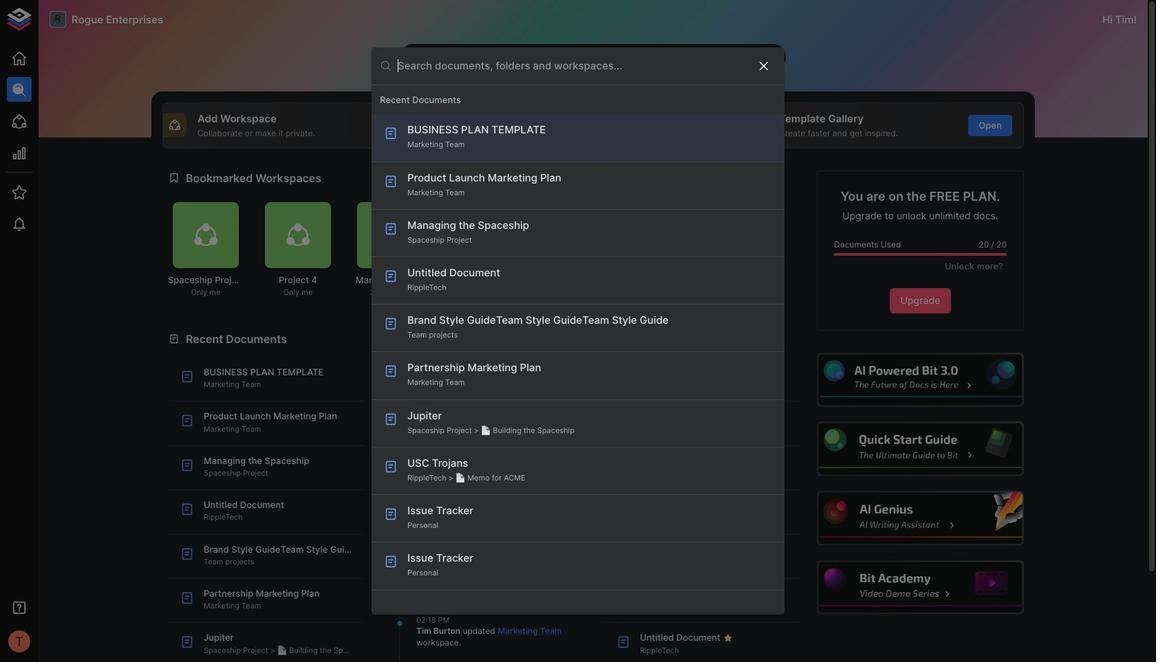 Task type: locate. For each thing, give the bounding box(es) containing it.
help image
[[817, 353, 1024, 408], [817, 422, 1024, 477], [817, 492, 1024, 546], [817, 561, 1024, 616]]

4 help image from the top
[[817, 561, 1024, 616]]

dialog
[[372, 47, 785, 616]]

Search documents, folders and workspaces... text field
[[398, 55, 746, 76]]



Task type: vqa. For each thing, say whether or not it's contained in the screenshot.
2nd help image
yes



Task type: describe. For each thing, give the bounding box(es) containing it.
1 help image from the top
[[817, 353, 1024, 408]]

2 help image from the top
[[817, 422, 1024, 477]]

3 help image from the top
[[817, 492, 1024, 546]]



